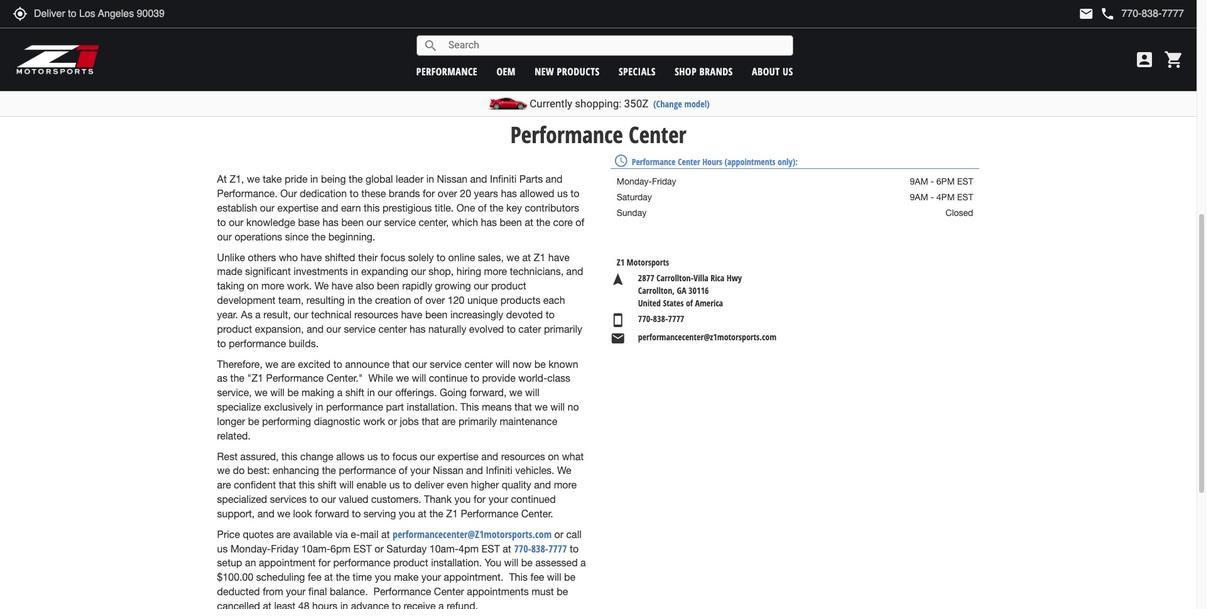 Task type: vqa. For each thing, say whether or not it's contained in the screenshot.
summed
no



Task type: describe. For each thing, give the bounding box(es) containing it.
for inside at z1, we take pride in being the global leader in nissan and infiniti parts and performance. our dedication to these brands for over 20 years has allowed us to establish our expertise and earn this prestigious title. one of the key contributors to our knowledge base has been our service center, which has been at the core of our operations since the beginning.
[[423, 188, 435, 199]]

0 vertical spatial saturday
[[617, 193, 652, 203]]

have down creation
[[401, 309, 423, 320]]

product inside to setup an appointment for performance product installation. you will be assessed a $100.00 scheduling fee at the time you make your appointment.  this fee will be deducted from your final balance.  performance center appointments must be cancelled at least 48 hours in advance to receive a refund.
[[393, 558, 428, 569]]

expertise inside rest assured, this change allows us to focus our expertise and resources on what we do best: enhancing the performance of your nissan and infiniti vehicles. we are confident that this shift will enable us to deliver even higher quality and more specialized services to our valued customers. thank you for your continued support, and we look forward to serving you at the z1 performance center.
[[438, 451, 479, 462]]

we inside at z1, we take pride in being the global leader in nissan and infiniti parts and performance. our dedication to these brands for over 20 years has allowed us to establish our expertise and earn this prestigious title. one of the key contributors to our knowledge base has been our service center, which has been at the core of our operations since the beginning.
[[247, 174, 260, 185]]

receive
[[404, 601, 436, 610]]

at inside unlike others who have shifted their focus solely to online sales, we at z1 have made significant investments in expanding our shop, hiring more technicians, and taking on more work. we have also been rapidly growing our product development team, resulting in the creation of over 120 unique products each year. as a result, our technical resources have been increasingly devoted to product expansion, and our service center has naturally evolved to cater primarily to performance builds.
[[523, 252, 531, 263]]

to left cater
[[507, 324, 516, 335]]

to up enable
[[381, 451, 390, 462]]

"z1
[[247, 373, 263, 384]]

to left receive
[[392, 601, 401, 610]]

each
[[543, 295, 565, 306]]

our up beginning.
[[367, 217, 381, 228]]

the left key
[[490, 202, 504, 214]]

one
[[457, 202, 475, 214]]

0 horizontal spatial more
[[261, 280, 284, 292]]

have up resulting
[[332, 280, 353, 292]]

new
[[535, 64, 554, 78]]

performance down currently
[[511, 119, 623, 150]]

performance inside to setup an appointment for performance product installation. you will be assessed a $100.00 scheduling fee at the time you make your appointment.  this fee will be deducted from your final balance.  performance center appointments must be cancelled at least 48 hours in advance to receive a refund.
[[374, 586, 431, 598]]

the down change
[[322, 465, 336, 477]]

installation. inside the therefore, we are excited to announce that our service center will now be known as the "z1 performance center."  while we will continue to provide world-class service, we will be making a shift in our offerings. going forward, we will specialize exclusively in performance part installation. this means that we will no longer be performing diagnostic work or jobs that are primarily maintenance related.
[[407, 402, 458, 413]]

have up the investments
[[301, 252, 322, 263]]

to up contributors
[[571, 188, 580, 199]]

has inside unlike others who have shifted their focus solely to online sales, we at z1 have made significant investments in expanding our shop, hiring more technicians, and taking on more work. we have also been rapidly growing our product development team, resulting in the creation of over 120 unique products each year. as a result, our technical resources have been increasingly devoted to product expansion, and our service center has naturally evolved to cater primarily to performance builds.
[[410, 324, 426, 335]]

performance down search
[[416, 64, 478, 78]]

your down higher
[[489, 494, 508, 505]]

villa
[[694, 272, 709, 284]]

our up rapidly
[[411, 266, 426, 277]]

announce
[[345, 359, 390, 370]]

look
[[293, 508, 312, 520]]

about us
[[752, 64, 793, 78]]

means
[[482, 402, 512, 413]]

we inside rest assured, this change allows us to focus our expertise and resources on what we do best: enhancing the performance of your nissan and infiniti vehicles. we are confident that this shift will enable us to deliver even higher quality and more specialized services to our valued customers. thank you for your continued support, and we look forward to serving you at the z1 performance center.
[[557, 465, 572, 477]]

we inside unlike others who have shifted their focus solely to online sales, we at z1 have made significant investments in expanding our shop, hiring more technicians, and taking on more work. we have also been rapidly growing our product development team, resulting in the creation of over 120 unique products each year. as a result, our technical resources have been increasingly devoted to product expansion, and our service center has naturally evolved to cater primarily to performance builds.
[[315, 280, 329, 292]]

to right excited
[[334, 359, 342, 370]]

0 vertical spatial product
[[491, 280, 526, 292]]

to up earn
[[350, 188, 359, 199]]

the inside to setup an appointment for performance product installation. you will be assessed a $100.00 scheduling fee at the time you make your appointment.  this fee will be deducted from your final balance.  performance center appointments must be cancelled at least 48 hours in advance to receive a refund.
[[336, 572, 350, 583]]

the inside the therefore, we are excited to announce that our service center will now be known as the "z1 performance center."  while we will continue to provide world-class service, we will be making a shift in our offerings. going forward, we will specialize exclusively in performance part installation. this means that we will no longer be performing diagnostic work or jobs that are primarily maintenance related.
[[230, 373, 245, 384]]

work.
[[287, 280, 312, 292]]

to up the look
[[310, 494, 319, 505]]

has right base on the left top of page
[[323, 217, 339, 228]]

over inside at z1, we take pride in being the global leader in nissan and infiniti parts and performance. our dedication to these brands for over 20 years has allowed us to establish our expertise and earn this prestigious title. one of the key contributors to our knowledge base has been our service center, which has been at the core of our operations since the beginning.
[[438, 188, 457, 199]]

the inside unlike others who have shifted their focus solely to online sales, we at z1 have made significant investments in expanding our shop, hiring more technicians, and taking on more work. we have also been rapidly growing our product development team, resulting in the creation of over 120 unique products each year. as a result, our technical resources have been increasingly devoted to product expansion, and our service center has naturally evolved to cater primarily to performance builds.
[[358, 295, 372, 306]]

7777 for 770-838-7777 link to the top
[[668, 313, 685, 325]]

9am for 9am - 6pm est
[[910, 177, 929, 187]]

monday- inside or call us monday-friday 10am-6pm est or saturday 10am-4pm est at
[[231, 543, 271, 555]]

est up you
[[482, 543, 500, 555]]

scheduling
[[256, 572, 305, 583]]

will inside rest assured, this change allows us to focus our expertise and resources on what we do best: enhancing the performance of your nissan and infiniti vehicles. we are confident that this shift will enable us to deliver even higher quality and more specialized services to our valued customers. thank you for your continued support, and we look forward to serving you at the z1 performance center.
[[340, 480, 354, 491]]

will right you
[[504, 558, 519, 569]]

mail link
[[1079, 6, 1094, 21]]

2 fee from the left
[[531, 572, 544, 583]]

sales,
[[478, 252, 504, 263]]

to up forward,
[[471, 373, 480, 384]]

shift inside the therefore, we are excited to announce that our service center will now be known as the "z1 performance center."  while we will continue to provide world-class service, we will be making a shift in our offerings. going forward, we will specialize exclusively in performance part installation. this means that we will no longer be performing diagnostic work or jobs that are primarily maintenance related.
[[345, 387, 364, 399]]

6pm
[[937, 177, 955, 187]]

are inside rest assured, this change allows us to focus our expertise and resources on what we do best: enhancing the performance of your nissan and infiniti vehicles. we are confident that this shift will enable us to deliver even higher quality and more specialized services to our valued customers. thank you for your continued support, and we look forward to serving you at the z1 performance center.
[[217, 480, 231, 491]]

you
[[485, 558, 502, 569]]

we down "services"
[[277, 508, 290, 520]]

we down rest
[[217, 465, 230, 477]]

resources inside unlike others who have shifted their focus solely to online sales, we at z1 have made significant investments in expanding our shop, hiring more technicians, and taking on more work. we have also been rapidly growing our product development team, resulting in the creation of over 120 unique products each year. as a result, our technical resources have been increasingly devoted to product expansion, and our service center has naturally evolved to cater primarily to performance builds.
[[354, 309, 398, 320]]

in right leader
[[426, 174, 434, 185]]

who
[[279, 252, 298, 263]]

which
[[452, 217, 478, 228]]

be up exclusively
[[288, 387, 299, 399]]

will down world-
[[525, 387, 540, 399]]

service inside the therefore, we are excited to announce that our service center will now be known as the "z1 performance center."  while we will continue to provide world-class service, we will be making a shift in our offerings. going forward, we will specialize exclusively in performance part installation. this means that we will no longer be performing diagnostic work or jobs that are primarily maintenance related.
[[430, 359, 462, 370]]

excited
[[298, 359, 331, 370]]

for inside rest assured, this change allows us to focus our expertise and resources on what we do best: enhancing the performance of your nissan and infiniti vehicles. we are confident that this shift will enable us to deliver even higher quality and more specialized services to our valued customers. thank you for your continued support, and we look forward to serving you at the z1 performance center.
[[474, 494, 486, 505]]

9am for 9am - 4pm est
[[910, 193, 929, 203]]

your up 48 on the left bottom of the page
[[286, 586, 306, 598]]

must
[[532, 586, 554, 598]]

are down builds.
[[281, 359, 295, 370]]

forward,
[[470, 387, 507, 399]]

center inside access_time performance center hours (appointments only):
[[678, 156, 700, 168]]

be right must
[[557, 586, 568, 598]]

call
[[566, 529, 582, 540]]

a right assessed at the left of the page
[[581, 558, 586, 569]]

quotes
[[243, 529, 274, 540]]

ga
[[677, 285, 687, 297]]

prestigious
[[383, 202, 432, 214]]

unlike
[[217, 252, 245, 263]]

0 horizontal spatial 770-
[[514, 542, 531, 556]]

to down each
[[546, 309, 555, 320]]

higher
[[471, 480, 499, 491]]

be left assessed at the left of the page
[[521, 558, 533, 569]]

in down making
[[316, 402, 323, 413]]

appointment
[[259, 558, 316, 569]]

search
[[423, 38, 438, 53]]

1 horizontal spatial this
[[299, 480, 315, 491]]

at up final
[[324, 572, 333, 583]]

- for 4pm
[[931, 193, 934, 203]]

expanding
[[361, 266, 408, 277]]

our down "team,"
[[294, 309, 308, 320]]

specialized
[[217, 494, 267, 505]]

we up the maintenance at the bottom left
[[535, 402, 548, 413]]

at inside price quotes are available via e-mail at performancecenter@z1motorsports.com
[[381, 529, 390, 540]]

(appointments
[[725, 156, 776, 168]]

new products
[[535, 64, 600, 78]]

us right allows
[[367, 451, 378, 462]]

title.
[[435, 202, 454, 214]]

est right 6pm
[[958, 177, 974, 187]]

we up offerings.
[[396, 373, 409, 384]]

our down establish at the left of page
[[229, 217, 244, 228]]

of inside rest assured, this change allows us to focus our expertise and resources on what we do best: enhancing the performance of your nissan and infiniti vehicles. we are confident that this shift will enable us to deliver even higher quality and more specialized services to our valued customers. thank you for your continued support, and we look forward to serving you at the z1 performance center.
[[399, 465, 408, 477]]

resulting
[[307, 295, 345, 306]]

offerings.
[[395, 387, 437, 399]]

we down provide at the bottom of page
[[510, 387, 523, 399]]

core
[[553, 217, 573, 228]]

will up offerings.
[[412, 373, 426, 384]]

no
[[568, 402, 579, 413]]

are down 'going'
[[442, 416, 456, 427]]

our up unlike at the top left of the page
[[217, 231, 232, 242]]

brands inside at z1, we take pride in being the global leader in nissan and infiniti parts and performance. our dedication to these brands for over 20 years has allowed us to establish our expertise and earn this prestigious title. one of the key contributors to our knowledge base has been our service center, which has been at the core of our operations since the beginning.
[[389, 188, 420, 199]]

final
[[309, 586, 327, 598]]

0 vertical spatial friday
[[652, 177, 677, 187]]

been up naturally
[[425, 309, 448, 320]]

838- for bottom 770-838-7777 link
[[531, 542, 549, 556]]

expansion,
[[255, 324, 304, 335]]

service inside at z1, we take pride in being the global leader in nissan and infiniti parts and performance. our dedication to these brands for over 20 years has allowed us to establish our expertise and earn this prestigious title. one of the key contributors to our knowledge base has been our service center, which has been at the core of our operations since the beginning.
[[384, 217, 416, 228]]

performance inside rest assured, this change allows us to focus our expertise and resources on what we do best: enhancing the performance of your nissan and infiniti vehicles. we are confident that this shift will enable us to deliver even higher quality and more specialized services to our valued customers. thank you for your continued support, and we look forward to serving you at the z1 performance center.
[[339, 465, 396, 477]]

of right core
[[576, 217, 585, 228]]

1 horizontal spatial 770-
[[638, 313, 653, 325]]

result,
[[264, 309, 291, 320]]

appointments
[[467, 586, 529, 598]]

cancelled
[[217, 601, 260, 610]]

even
[[447, 480, 468, 491]]

parts
[[520, 174, 543, 185]]

1 vertical spatial you
[[399, 508, 415, 520]]

exclusively
[[264, 402, 313, 413]]

to down establish at the left of page
[[217, 217, 226, 228]]

shop
[[675, 64, 697, 78]]

going
[[440, 387, 467, 399]]

your right 'make'
[[422, 572, 441, 583]]

2877
[[638, 272, 655, 284]]

services
[[270, 494, 307, 505]]

our up forward
[[321, 494, 336, 505]]

performancecenter@z1motorsports.com link
[[393, 528, 552, 542]]

united
[[638, 297, 661, 309]]

shopping_cart
[[1164, 50, 1185, 70]]

1 vertical spatial or
[[555, 529, 564, 540]]

service inside unlike others who have shifted their focus solely to online sales, we at z1 have made significant investments in expanding our shop, hiring more technicians, and taking on more work. we have also been rapidly growing our product development team, resulting in the creation of over 120 unique products each year. as a result, our technical resources have been increasingly devoted to product expansion, and our service center has naturally evolved to cater primarily to performance builds.
[[344, 324, 376, 335]]

to up therefore,
[[217, 338, 226, 349]]

quality
[[502, 480, 532, 491]]

that right jobs
[[422, 416, 439, 427]]

120
[[448, 295, 465, 306]]

account_box link
[[1132, 50, 1158, 70]]

mail inside price quotes are available via e-mail at performancecenter@z1motorsports.com
[[360, 529, 379, 540]]

forward
[[315, 508, 349, 520]]

support,
[[217, 508, 255, 520]]

key
[[507, 202, 522, 214]]

has up key
[[501, 188, 517, 199]]

since
[[285, 231, 309, 242]]

you inside to setup an appointment for performance product installation. you will be assessed a $100.00 scheduling fee at the time you make your appointment.  this fee will be deducted from your final balance.  performance center appointments must be cancelled at least 48 hours in advance to receive a refund.
[[375, 572, 391, 583]]

in inside to setup an appointment for performance product installation. you will be assessed a $100.00 scheduling fee at the time you make your appointment.  this fee will be deducted from your final balance.  performance center appointments must be cancelled at least 48 hours in advance to receive a refund.
[[340, 601, 348, 610]]

will up provide at the bottom of page
[[496, 359, 510, 370]]

at down from
[[263, 601, 272, 610]]

center inside to setup an appointment for performance product installation. you will be assessed a $100.00 scheduling fee at the time you make your appointment.  this fee will be deducted from your final balance.  performance center appointments must be cancelled at least 48 hours in advance to receive a refund.
[[434, 586, 464, 598]]

0 vertical spatial monday-
[[617, 177, 652, 187]]

0 vertical spatial brands
[[700, 64, 733, 78]]

our up unique
[[474, 280, 489, 292]]

the right being
[[349, 174, 363, 185]]

z1 motorsports
[[617, 256, 669, 268]]

advance
[[351, 601, 389, 610]]

navigation
[[611, 272, 626, 287]]

available
[[293, 529, 333, 540]]

0 vertical spatial more
[[484, 266, 507, 277]]

primarily inside unlike others who have shifted their focus solely to online sales, we at z1 have made significant investments in expanding our shop, hiring more technicians, and taking on more work. we have also been rapidly growing our product development team, resulting in the creation of over 120 unique products each year. as a result, our technical resources have been increasingly devoted to product expansion, and our service center has naturally evolved to cater primarily to performance builds.
[[544, 324, 583, 335]]

performance inside access_time performance center hours (appointments only):
[[632, 156, 676, 168]]

our up offerings.
[[413, 359, 427, 370]]

increasingly
[[451, 309, 504, 320]]

1 horizontal spatial products
[[557, 64, 600, 78]]

allowed
[[520, 188, 555, 199]]

allows
[[336, 451, 365, 462]]

of inside 2877 carrollton-villa rica hwy carrollton, ga 30116 united states of america
[[686, 297, 693, 309]]

our up knowledge
[[260, 202, 275, 214]]

the down the thank
[[429, 508, 444, 520]]

to up shop,
[[437, 252, 446, 263]]

in up dedication
[[310, 174, 318, 185]]

1 horizontal spatial 770-838-7777
[[638, 313, 685, 325]]

be up world-
[[535, 359, 546, 370]]

their
[[358, 252, 378, 263]]

we inside unlike others who have shifted their focus solely to online sales, we at z1 have made significant investments in expanding our shop, hiring more technicians, and taking on more work. we have also been rapidly growing our product development team, resulting in the creation of over 120 unique products each year. as a result, our technical resources have been increasingly devoted to product expansion, and our service center has naturally evolved to cater primarily to performance builds.
[[507, 252, 520, 263]]

performancecenter@z1motorsports.com link
[[632, 331, 783, 346]]

monday-friday
[[617, 177, 677, 187]]

to down call
[[570, 543, 579, 555]]

saturday inside or call us monday-friday 10am-6pm est or saturday 10am-4pm est at
[[387, 543, 427, 555]]

performancecenter@z1motorsports.com
[[638, 331, 777, 343]]

performancecenter@z1motorsports.com
[[393, 528, 552, 542]]

evolved
[[469, 324, 504, 335]]

this inside at z1, we take pride in being the global leader in nissan and infiniti parts and performance. our dedication to these brands for over 20 years has allowed us to establish our expertise and earn this prestigious title. one of the key contributors to our knowledge base has been our service center, which has been at the core of our operations since the beginning.
[[364, 202, 380, 214]]

service,
[[217, 387, 252, 399]]

to down "valued"
[[352, 508, 361, 520]]

performance inside the therefore, we are excited to announce that our service center will now be known as the "z1 performance center."  while we will continue to provide world-class service, we will be making a shift in our offerings. going forward, we will specialize exclusively in performance part installation. this means that we will no longer be performing diagnostic work or jobs that are primarily maintenance related.
[[266, 373, 324, 384]]

vehicles.
[[516, 465, 555, 477]]

the down contributors
[[536, 217, 551, 228]]

technicians,
[[510, 266, 564, 277]]

specials
[[619, 64, 656, 78]]

work
[[363, 416, 385, 427]]

america
[[695, 297, 723, 309]]

2 horizontal spatial z1
[[617, 256, 625, 268]]

est up closed
[[958, 193, 974, 203]]

carrollton,
[[638, 285, 675, 297]]

shop brands link
[[675, 64, 733, 78]]

that up while
[[392, 359, 410, 370]]

unlike others who have shifted their focus solely to online sales, we at z1 have made significant investments in expanding our shop, hiring more technicians, and taking on more work. we have also been rapidly growing our product development team, resulting in the creation of over 120 unique products each year. as a result, our technical resources have been increasingly devoted to product expansion, and our service center has naturally evolved to cater primarily to performance builds.
[[217, 252, 584, 349]]



Task type: locate. For each thing, give the bounding box(es) containing it.
to
[[350, 188, 359, 199], [571, 188, 580, 199], [217, 217, 226, 228], [437, 252, 446, 263], [546, 309, 555, 320], [507, 324, 516, 335], [217, 338, 226, 349], [334, 359, 342, 370], [471, 373, 480, 384], [381, 451, 390, 462], [403, 480, 412, 491], [310, 494, 319, 505], [352, 508, 361, 520], [570, 543, 579, 555], [392, 601, 401, 610]]

friday inside or call us monday-friday 10am-6pm est or saturday 10am-4pm est at
[[271, 543, 299, 555]]

specials link
[[619, 64, 656, 78]]

0 horizontal spatial 838-
[[531, 542, 549, 556]]

7777 down 'states'
[[668, 313, 685, 325]]

more down what
[[554, 480, 577, 491]]

2 horizontal spatial product
[[491, 280, 526, 292]]

service down prestigious at the left
[[384, 217, 416, 228]]

performing
[[262, 416, 311, 427]]

0 horizontal spatial brands
[[389, 188, 420, 199]]

for inside to setup an appointment for performance product installation. you will be assessed a $100.00 scheduling fee at the time you make your appointment.  this fee will be deducted from your final balance.  performance center appointments must be cancelled at least 48 hours in advance to receive a refund.
[[318, 558, 331, 569]]

0 vertical spatial infiniti
[[490, 174, 517, 185]]

0 horizontal spatial this
[[461, 402, 479, 413]]

1 vertical spatial 770-838-7777
[[514, 542, 567, 556]]

Search search field
[[438, 36, 793, 55]]

or inside the therefore, we are excited to announce that our service center will now be known as the "z1 performance center."  while we will continue to provide world-class service, we will be making a shift in our offerings. going forward, we will specialize exclusively in performance part installation. this means that we will no longer be performing diagnostic work or jobs that are primarily maintenance related.
[[388, 416, 397, 427]]

provide
[[482, 373, 516, 384]]

of down ga
[[686, 297, 693, 309]]

refund.
[[447, 601, 478, 610]]

products inside unlike others who have shifted their focus solely to online sales, we at z1 have made significant investments in expanding our shop, hiring more technicians, and taking on more work. we have also been rapidly growing our product development team, resulting in the creation of over 120 unique products each year. as a result, our technical resources have been increasingly devoted to product expansion, and our service center has naturally evolved to cater primarily to performance builds.
[[501, 295, 541, 306]]

1 horizontal spatial more
[[484, 266, 507, 277]]

will up exclusively
[[270, 387, 285, 399]]

0 vertical spatial on
[[247, 280, 259, 292]]

center left hours
[[678, 156, 700, 168]]

from
[[263, 586, 283, 598]]

this down 'going'
[[461, 402, 479, 413]]

on up the development
[[247, 280, 259, 292]]

earn
[[341, 202, 361, 214]]

2 - from the top
[[931, 193, 934, 203]]

class
[[547, 373, 571, 384]]

us up contributors
[[557, 188, 568, 199]]

7777 for bottom 770-838-7777 link
[[549, 542, 567, 556]]

0 horizontal spatial you
[[375, 572, 391, 583]]

1 horizontal spatial you
[[399, 508, 415, 520]]

1 vertical spatial 770-
[[514, 542, 531, 556]]

-
[[931, 177, 934, 187], [931, 193, 934, 203]]

2 horizontal spatial you
[[455, 494, 471, 505]]

best:
[[248, 465, 270, 477]]

center inside unlike others who have shifted their focus solely to online sales, we at z1 have made significant investments in expanding our shop, hiring more technicians, and taking on more work. we have also been rapidly growing our product development team, resulting in the creation of over 120 unique products each year. as a result, our technical resources have been increasingly devoted to product expansion, and our service center has naturally evolved to cater primarily to performance builds.
[[379, 324, 407, 335]]

my_location
[[13, 6, 28, 21]]

world-
[[519, 373, 548, 384]]

will up "valued"
[[340, 480, 354, 491]]

expertise up even
[[438, 451, 479, 462]]

1 fee from the left
[[308, 572, 322, 583]]

of down years
[[478, 202, 487, 214]]

0 vertical spatial for
[[423, 188, 435, 199]]

this down the these
[[364, 202, 380, 214]]

has right "which"
[[481, 217, 497, 228]]

rica
[[711, 272, 725, 284]]

nissan inside at z1, we take pride in being the global leader in nissan and infiniti parts and performance. our dedication to these brands for over 20 years has allowed us to establish our expertise and earn this prestigious title. one of the key contributors to our knowledge base has been our service center, which has been at the core of our operations since the beginning.
[[437, 174, 468, 185]]

9am
[[910, 177, 929, 187], [910, 193, 929, 203]]

performance
[[511, 119, 623, 150], [632, 156, 676, 168], [266, 373, 324, 384], [461, 508, 519, 520], [374, 586, 431, 598]]

1 vertical spatial on
[[548, 451, 559, 462]]

0 vertical spatial or
[[388, 416, 397, 427]]

customers.
[[371, 494, 421, 505]]

least
[[274, 601, 296, 610]]

performance inside unlike others who have shifted their focus solely to online sales, we at z1 have made significant investments in expanding our shop, hiring more technicians, and taking on more work. we have also been rapidly growing our product development team, resulting in the creation of over 120 unique products each year. as a result, our technical resources have been increasingly devoted to product expansion, and our service center has naturally evolved to cater primarily to performance builds.
[[229, 338, 286, 349]]

48
[[298, 601, 310, 610]]

product up unique
[[491, 280, 526, 292]]

thank
[[424, 494, 452, 505]]

primarily
[[544, 324, 583, 335], [459, 416, 497, 427]]

0 vertical spatial center
[[629, 119, 687, 150]]

our down while
[[378, 387, 393, 399]]

(change
[[653, 98, 682, 110]]

1 horizontal spatial service
[[384, 217, 416, 228]]

we down the investments
[[315, 280, 329, 292]]

1 - from the top
[[931, 177, 934, 187]]

over inside unlike others who have shifted their focus solely to online sales, we at z1 have made significant investments in expanding our shop, hiring more technicians, and taking on more work. we have also been rapidly growing our product development team, resulting in the creation of over 120 unique products each year. as a result, our technical resources have been increasingly devoted to product expansion, and our service center has naturally evolved to cater primarily to performance builds.
[[426, 295, 445, 306]]

this inside to setup an appointment for performance product installation. you will be assessed a $100.00 scheduling fee at the time you make your appointment.  this fee will be deducted from your final balance.  performance center appointments must be cancelled at least 48 hours in advance to receive a refund.
[[509, 572, 528, 583]]

focus inside rest assured, this change allows us to focus our expertise and resources on what we do best: enhancing the performance of your nissan and infiniti vehicles. we are confident that this shift will enable us to deliver even higher quality and more specialized services to our valued customers. thank you for your continued support, and we look forward to serving you at the z1 performance center.
[[393, 451, 417, 462]]

1 vertical spatial over
[[426, 295, 445, 306]]

a left refund.
[[439, 601, 444, 610]]

setup
[[217, 558, 242, 569]]

0 vertical spatial 770-838-7777
[[638, 313, 685, 325]]

we down "z1
[[255, 387, 268, 399]]

do
[[233, 465, 245, 477]]

at inside at z1, we take pride in being the global leader in nissan and infiniti parts and performance. our dedication to these brands for over 20 years has allowed us to establish our expertise and earn this prestigious title. one of the key contributors to our knowledge base has been our service center, which has been at the core of our operations since the beginning.
[[525, 217, 534, 228]]

2 9am from the top
[[910, 193, 929, 203]]

making
[[302, 387, 334, 399]]

us inside or call us monday-friday 10am-6pm est or saturday 10am-4pm est at
[[217, 543, 228, 555]]

0 horizontal spatial shift
[[318, 480, 337, 491]]

you down customers.
[[399, 508, 415, 520]]

we
[[247, 174, 260, 185], [507, 252, 520, 263], [265, 359, 278, 370], [396, 373, 409, 384], [255, 387, 268, 399], [510, 387, 523, 399], [535, 402, 548, 413], [217, 465, 230, 477], [277, 508, 290, 520]]

hours
[[312, 601, 338, 610]]

0 horizontal spatial for
[[318, 558, 331, 569]]

only):
[[778, 156, 798, 168]]

center inside the therefore, we are excited to announce that our service center will now be known as the "z1 performance center."  while we will continue to provide world-class service, we will be making a shift in our offerings. going forward, we will specialize exclusively in performance part installation. this means that we will no longer be performing diagnostic work or jobs that are primarily maintenance related.
[[465, 359, 493, 370]]

2 vertical spatial you
[[375, 572, 391, 583]]

1 vertical spatial mail
[[360, 529, 379, 540]]

0 horizontal spatial 7777
[[549, 542, 567, 556]]

770-838-7777 link down united
[[632, 313, 691, 328]]

infiniti inside rest assured, this change allows us to focus our expertise and resources on what we do best: enhancing the performance of your nissan and infiniti vehicles. we are confident that this shift will enable us to deliver even higher quality and more specialized services to our valued customers. thank you for your continued support, and we look forward to serving you at the z1 performance center.
[[486, 465, 513, 477]]

installation. inside to setup an appointment for performance product installation. you will be assessed a $100.00 scheduling fee at the time you make your appointment.  this fee will be deducted from your final balance.  performance center appointments must be cancelled at least 48 hours in advance to receive a refund.
[[431, 558, 482, 569]]

be down assessed at the left of the page
[[564, 572, 576, 583]]

0 horizontal spatial resources
[[354, 309, 398, 320]]

year.
[[217, 309, 238, 320]]

1 vertical spatial brands
[[389, 188, 420, 199]]

shop,
[[429, 266, 454, 277]]

2 10am- from the left
[[430, 543, 459, 555]]

9am left 4pm
[[910, 193, 929, 203]]

been down key
[[500, 217, 522, 228]]

while
[[369, 373, 393, 384]]

performance inside the therefore, we are excited to announce that our service center will now be known as the "z1 performance center."  while we will continue to provide world-class service, we will be making a shift in our offerings. going forward, we will specialize exclusively in performance part installation. this means that we will no longer be performing diagnostic work or jobs that are primarily maintenance related.
[[326, 402, 383, 413]]

saturday down price quotes are available via e-mail at performancecenter@z1motorsports.com
[[387, 543, 427, 555]]

2 horizontal spatial for
[[474, 494, 486, 505]]

a right "as"
[[255, 309, 261, 320]]

product up 'make'
[[393, 558, 428, 569]]

performance center
[[511, 119, 687, 150]]

a inside unlike others who have shifted their focus solely to online sales, we at z1 have made significant investments in expanding our shop, hiring more technicians, and taking on more work. we have also been rapidly growing our product development team, resulting in the creation of over 120 unique products each year. as a result, our technical resources have been increasingly devoted to product expansion, and our service center has naturally evolved to cater primarily to performance builds.
[[255, 309, 261, 320]]

your up deliver
[[410, 465, 430, 477]]

that inside rest assured, this change allows us to focus our expertise and resources on what we do best: enhancing the performance of your nissan and infiniti vehicles. we are confident that this shift will enable us to deliver even higher quality and more specialized services to our valued customers. thank you for your continued support, and we look forward to serving you at the z1 performance center.
[[279, 480, 296, 491]]

shopping_cart link
[[1161, 50, 1185, 70]]

this
[[461, 402, 479, 413], [509, 572, 528, 583]]

phone link
[[1101, 6, 1185, 21]]

0 horizontal spatial primarily
[[459, 416, 497, 427]]

motorsports
[[627, 256, 669, 268]]

hiring
[[457, 266, 481, 277]]

or down price quotes are available via e-mail at performancecenter@z1motorsports.com
[[375, 543, 384, 555]]

1 vertical spatial nissan
[[433, 465, 464, 477]]

will down assessed at the left of the page
[[547, 572, 562, 583]]

products right new
[[557, 64, 600, 78]]

6pm
[[331, 543, 351, 555]]

brands right shop
[[700, 64, 733, 78]]

0 horizontal spatial this
[[282, 451, 298, 462]]

we right therefore,
[[265, 359, 278, 370]]

1 vertical spatial center
[[465, 359, 493, 370]]

will left no
[[551, 402, 565, 413]]

1 horizontal spatial fee
[[531, 572, 544, 583]]

the
[[349, 174, 363, 185], [490, 202, 504, 214], [536, 217, 551, 228], [312, 231, 326, 242], [358, 295, 372, 306], [230, 373, 245, 384], [322, 465, 336, 477], [429, 508, 444, 520], [336, 572, 350, 583]]

we right sales,
[[507, 252, 520, 263]]

performance down excited
[[266, 373, 324, 384]]

others
[[248, 252, 276, 263]]

z1 motorsports logo image
[[16, 44, 100, 75]]

0 horizontal spatial friday
[[271, 543, 299, 555]]

on inside unlike others who have shifted their focus solely to online sales, we at z1 have made significant investments in expanding our shop, hiring more technicians, and taking on more work. we have also been rapidly growing our product development team, resulting in the creation of over 120 unique products each year. as a result, our technical resources have been increasingly devoted to product expansion, and our service center has naturally evolved to cater primarily to performance builds.
[[247, 280, 259, 292]]

deducted
[[217, 586, 260, 598]]

at inside or call us monday-friday 10am-6pm est or saturday 10am-4pm est at
[[503, 543, 511, 555]]

solely
[[408, 252, 434, 263]]

time
[[353, 572, 372, 583]]

center up provide at the bottom of page
[[465, 359, 493, 370]]

be down specialize
[[248, 416, 259, 427]]

0 horizontal spatial monday-
[[231, 543, 271, 555]]

1 horizontal spatial primarily
[[544, 324, 583, 335]]

of
[[478, 202, 487, 214], [576, 217, 585, 228], [414, 295, 423, 306], [686, 297, 693, 309], [399, 465, 408, 477]]

1 horizontal spatial friday
[[652, 177, 677, 187]]

longer
[[217, 416, 245, 427]]

1 vertical spatial expertise
[[438, 451, 479, 462]]

installation. down 4pm
[[431, 558, 482, 569]]

0 horizontal spatial z1
[[446, 508, 458, 520]]

a
[[255, 309, 261, 320], [337, 387, 343, 399], [581, 558, 586, 569], [439, 601, 444, 610]]

monday- up the an
[[231, 543, 271, 555]]

1 horizontal spatial mail
[[1079, 6, 1094, 21]]

sunday
[[617, 208, 647, 218]]

9am - 4pm est
[[910, 193, 974, 203]]

2 vertical spatial or
[[375, 543, 384, 555]]

now
[[513, 359, 532, 370]]

us
[[783, 64, 793, 78]]

770-838-7777 up assessed at the left of the page
[[514, 542, 567, 556]]

for down 6pm
[[318, 558, 331, 569]]

model)
[[685, 98, 710, 110]]

0 vertical spatial this
[[364, 202, 380, 214]]

1 vertical spatial this
[[282, 451, 298, 462]]

be
[[535, 359, 546, 370], [288, 387, 299, 399], [248, 416, 259, 427], [521, 558, 533, 569], [564, 572, 576, 583], [557, 586, 568, 598]]

made
[[217, 266, 243, 277]]

0 vertical spatial 9am
[[910, 177, 929, 187]]

been down expanding
[[377, 280, 399, 292]]

more inside rest assured, this change allows us to focus our expertise and resources on what we do best: enhancing the performance of your nissan and infiniti vehicles. we are confident that this shift will enable us to deliver even higher quality and more specialized services to our valued customers. thank you for your continued support, and we look forward to serving you at the z1 performance center.
[[554, 480, 577, 491]]

also
[[356, 280, 374, 292]]

deliver
[[415, 480, 444, 491]]

product
[[491, 280, 526, 292], [217, 324, 252, 335], [393, 558, 428, 569]]

- left 6pm
[[931, 177, 934, 187]]

in up also
[[351, 266, 359, 277]]

at inside rest assured, this change allows us to focus our expertise and resources on what we do best: enhancing the performance of your nissan and infiniti vehicles. we are confident that this shift will enable us to deliver even higher quality and more specialized services to our valued customers. thank you for your continued support, and we look forward to serving you at the z1 performance center.
[[418, 508, 427, 520]]

on left what
[[548, 451, 559, 462]]

expertise
[[278, 202, 319, 214], [438, 451, 479, 462]]

1 horizontal spatial product
[[393, 558, 428, 569]]

taking
[[217, 280, 245, 292]]

1 horizontal spatial 10am-
[[430, 543, 459, 555]]

or left call
[[555, 529, 564, 540]]

expertise inside at z1, we take pride in being the global leader in nissan and infiniti parts and performance. our dedication to these brands for over 20 years has allowed us to establish our expertise and earn this prestigious title. one of the key contributors to our knowledge base has been our service center, which has been at the core of our operations since the beginning.
[[278, 202, 319, 214]]

primarily down means
[[459, 416, 497, 427]]

been up beginning.
[[342, 217, 364, 228]]

$100.00
[[217, 572, 254, 583]]

1 vertical spatial -
[[931, 193, 934, 203]]

0 horizontal spatial saturday
[[387, 543, 427, 555]]

est down e-
[[354, 543, 372, 555]]

1 vertical spatial resources
[[501, 451, 545, 462]]

1 horizontal spatial on
[[548, 451, 559, 462]]

our up deliver
[[420, 451, 435, 462]]

1 horizontal spatial this
[[509, 572, 528, 583]]

in down while
[[367, 387, 375, 399]]

1 vertical spatial more
[[261, 280, 284, 292]]

pride
[[285, 174, 308, 185]]

0 vertical spatial resources
[[354, 309, 398, 320]]

focus inside unlike others who have shifted their focus solely to online sales, we at z1 have made significant investments in expanding our shop, hiring more technicians, and taking on more work. we have also been rapidly growing our product development team, resulting in the creation of over 120 unique products each year. as a result, our technical resources have been increasingly devoted to product expansion, and our service center has naturally evolved to cater primarily to performance builds.
[[381, 252, 405, 263]]

1 vertical spatial monday-
[[231, 543, 271, 555]]

1 horizontal spatial we
[[557, 465, 572, 477]]

us up customers.
[[389, 480, 400, 491]]

0 horizontal spatial 770-838-7777 link
[[514, 542, 567, 556]]

0 horizontal spatial products
[[501, 295, 541, 306]]

you right the time
[[375, 572, 391, 583]]

leader
[[396, 174, 424, 185]]

2 vertical spatial center
[[434, 586, 464, 598]]

of inside unlike others who have shifted their focus solely to online sales, we at z1 have made significant investments in expanding our shop, hiring more technicians, and taking on more work. we have also been rapidly growing our product development team, resulting in the creation of over 120 unique products each year. as a result, our technical resources have been increasingly devoted to product expansion, and our service center has naturally evolved to cater primarily to performance builds.
[[414, 295, 423, 306]]

0 vertical spatial 838-
[[653, 313, 668, 325]]

10am- down "available"
[[302, 543, 331, 555]]

performance inside rest assured, this change allows us to focus our expertise and resources on what we do best: enhancing the performance of your nissan and infiniti vehicles. we are confident that this shift will enable us to deliver even higher quality and more specialized services to our valued customers. thank you for your continued support, and we look forward to serving you at the z1 performance center.
[[461, 508, 519, 520]]

knowledge
[[246, 217, 295, 228]]

10am- down performancecenter@z1motorsports.com link
[[430, 543, 459, 555]]

our down the technical
[[326, 324, 341, 335]]

primarily inside the therefore, we are excited to announce that our service center will now be known as the "z1 performance center."  while we will continue to provide world-class service, we will be making a shift in our offerings. going forward, we will specialize exclusively in performance part installation. this means that we will no longer be performing diagnostic work or jobs that are primarily maintenance related.
[[459, 416, 497, 427]]

0 horizontal spatial or
[[375, 543, 384, 555]]

1 vertical spatial 770-838-7777 link
[[514, 542, 567, 556]]

1 vertical spatial focus
[[393, 451, 417, 462]]

2 vertical spatial for
[[318, 558, 331, 569]]

2 horizontal spatial this
[[364, 202, 380, 214]]

performance inside to setup an appointment for performance product installation. you will be assessed a $100.00 scheduling fee at the time you make your appointment.  this fee will be deducted from your final balance.  performance center appointments must be cancelled at least 48 hours in advance to receive a refund.
[[333, 558, 391, 569]]

(change model) link
[[653, 98, 710, 110]]

770-838-7777 link
[[632, 313, 691, 328], [514, 542, 567, 556]]

1 10am- from the left
[[302, 543, 331, 555]]

team,
[[278, 295, 304, 306]]

mail down "serving" at the left bottom
[[360, 529, 379, 540]]

0 vertical spatial focus
[[381, 252, 405, 263]]

- for 6pm
[[931, 177, 934, 187]]

0 vertical spatial center
[[379, 324, 407, 335]]

product down year.
[[217, 324, 252, 335]]

nissan inside rest assured, this change allows us to focus our expertise and resources on what we do best: enhancing the performance of your nissan and infiniti vehicles. we are confident that this shift will enable us to deliver even higher quality and more specialized services to our valued customers. thank you for your continued support, and we look forward to serving you at the z1 performance center.
[[433, 465, 464, 477]]

in up the technical
[[348, 295, 355, 306]]

us inside at z1, we take pride in being the global leader in nissan and infiniti parts and performance. our dedication to these brands for over 20 years has allowed us to establish our expertise and earn this prestigious title. one of the key contributors to our knowledge base has been our service center, which has been at the core of our operations since the beginning.
[[557, 188, 568, 199]]

have up technicians,
[[548, 252, 570, 263]]

0 vertical spatial this
[[461, 402, 479, 413]]

shift up forward
[[318, 480, 337, 491]]

1 horizontal spatial 770-838-7777 link
[[632, 313, 691, 328]]

1 vertical spatial we
[[557, 465, 572, 477]]

as
[[241, 309, 253, 320]]

1 vertical spatial primarily
[[459, 416, 497, 427]]

the down base on the left top of page
[[312, 231, 326, 242]]

that up "services"
[[279, 480, 296, 491]]

0 vertical spatial you
[[455, 494, 471, 505]]

2 horizontal spatial or
[[555, 529, 564, 540]]

0 horizontal spatial fee
[[308, 572, 322, 583]]

are inside price quotes are available via e-mail at performancecenter@z1motorsports.com
[[277, 529, 291, 540]]

our
[[280, 188, 297, 199]]

0 vertical spatial primarily
[[544, 324, 583, 335]]

infiniti inside at z1, we take pride in being the global leader in nissan and infiniti parts and performance. our dedication to these brands for over 20 years has allowed us to establish our expertise and earn this prestigious title. one of the key contributors to our knowledge base has been our service center, which has been at the core of our operations since the beginning.
[[490, 174, 517, 185]]

z1 inside unlike others who have shifted their focus solely to online sales, we at z1 have made significant investments in expanding our shop, hiring more technicians, and taking on more work. we have also been rapidly growing our product development team, resulting in the creation of over 120 unique products each year. as a result, our technical resources have been increasingly devoted to product expansion, and our service center has naturally evolved to cater primarily to performance builds.
[[534, 252, 546, 263]]

products up devoted
[[501, 295, 541, 306]]

has left naturally
[[410, 324, 426, 335]]

770- down united
[[638, 313, 653, 325]]

related.
[[217, 430, 251, 442]]

assessed
[[536, 558, 578, 569]]

2 vertical spatial service
[[430, 359, 462, 370]]

of up customers.
[[399, 465, 408, 477]]

at down the performancecenter@z1motorsports.com
[[503, 543, 511, 555]]

enhancing
[[273, 465, 319, 477]]

1 horizontal spatial 838-
[[653, 313, 668, 325]]

shift inside rest assured, this change allows us to focus our expertise and resources on what we do best: enhancing the performance of your nissan and infiniti vehicles. we are confident that this shift will enable us to deliver even higher quality and more specialized services to our valued customers. thank you for your continued support, and we look forward to serving you at the z1 performance center.
[[318, 480, 337, 491]]

our
[[260, 202, 275, 214], [229, 217, 244, 228], [367, 217, 381, 228], [217, 231, 232, 242], [411, 266, 426, 277], [474, 280, 489, 292], [294, 309, 308, 320], [326, 324, 341, 335], [413, 359, 427, 370], [378, 387, 393, 399], [420, 451, 435, 462], [321, 494, 336, 505]]

growing
[[435, 280, 471, 292]]

fee up final
[[308, 572, 322, 583]]

1 horizontal spatial 7777
[[668, 313, 685, 325]]

0 vertical spatial 770-
[[638, 313, 653, 325]]

currently
[[530, 97, 573, 110]]

z1 inside rest assured, this change allows us to focus our expertise and resources on what we do best: enhancing the performance of your nissan and infiniti vehicles. we are confident that this shift will enable us to deliver even higher quality and more specialized services to our valued customers. thank you for your continued support, and we look forward to serving you at the z1 performance center.
[[446, 508, 458, 520]]

friday up appointment
[[271, 543, 299, 555]]

the down therefore,
[[230, 373, 245, 384]]

on inside rest assured, this change allows us to focus our expertise and resources on what we do best: enhancing the performance of your nissan and infiniti vehicles. we are confident that this shift will enable us to deliver even higher quality and more specialized services to our valued customers. thank you for your continued support, and we look forward to serving you at the z1 performance center.
[[548, 451, 559, 462]]

shop brands
[[675, 64, 733, 78]]

center,
[[419, 217, 449, 228]]

oem
[[497, 64, 516, 78]]

assured,
[[240, 451, 279, 462]]

1 9am from the top
[[910, 177, 929, 187]]

at
[[525, 217, 534, 228], [523, 252, 531, 263], [418, 508, 427, 520], [381, 529, 390, 540], [503, 543, 511, 555], [324, 572, 333, 583], [263, 601, 272, 610]]

9am left 6pm
[[910, 177, 929, 187]]

access_time
[[614, 154, 629, 169]]

resources inside rest assured, this change allows us to focus our expertise and resources on what we do best: enhancing the performance of your nissan and infiniti vehicles. we are confident that this shift will enable us to deliver even higher quality and more specialized services to our valued customers. thank you for your continued support, and we look forward to serving you at the z1 performance center.
[[501, 451, 545, 462]]

1 vertical spatial installation.
[[431, 558, 482, 569]]

price quotes are available via e-mail at performancecenter@z1motorsports.com
[[217, 528, 552, 542]]

0 vertical spatial 770-838-7777 link
[[632, 313, 691, 328]]

1 vertical spatial shift
[[318, 480, 337, 491]]

this inside the therefore, we are excited to announce that our service center will now be known as the "z1 performance center."  while we will continue to provide world-class service, we will be making a shift in our offerings. going forward, we will specialize exclusively in performance part installation. this means that we will no longer be performing diagnostic work or jobs that are primarily maintenance related.
[[461, 402, 479, 413]]

a inside the therefore, we are excited to announce that our service center will now be known as the "z1 performance center."  while we will continue to provide world-class service, we will be making a shift in our offerings. going forward, we will specialize exclusively in performance part installation. this means that we will no longer be performing diagnostic work or jobs that are primarily maintenance related.
[[337, 387, 343, 399]]

2877 carrollton-villa rica hwy carrollton, ga 30116 united states of america
[[638, 272, 742, 309]]

development
[[217, 295, 276, 306]]

1 vertical spatial this
[[509, 572, 528, 583]]

0 horizontal spatial product
[[217, 324, 252, 335]]

1 horizontal spatial shift
[[345, 387, 364, 399]]

expertise down our at the top left of page
[[278, 202, 319, 214]]

more
[[484, 266, 507, 277], [261, 280, 284, 292], [554, 480, 577, 491]]

0 vertical spatial shift
[[345, 387, 364, 399]]

0 vertical spatial 7777
[[668, 313, 685, 325]]

to up customers.
[[403, 480, 412, 491]]

this
[[364, 202, 380, 214], [282, 451, 298, 462], [299, 480, 315, 491]]

- left 4pm
[[931, 193, 934, 203]]

service up continue
[[430, 359, 462, 370]]

770-
[[638, 313, 653, 325], [514, 542, 531, 556]]

serving
[[364, 508, 396, 520]]

have
[[301, 252, 322, 263], [548, 252, 570, 263], [332, 280, 353, 292], [401, 309, 423, 320]]

1 vertical spatial 838-
[[531, 542, 549, 556]]

that up the maintenance at the bottom left
[[515, 402, 532, 413]]

phone
[[1101, 6, 1116, 21]]

1 horizontal spatial expertise
[[438, 451, 479, 462]]

1 horizontal spatial monday-
[[617, 177, 652, 187]]

service down the technical
[[344, 324, 376, 335]]

jobs
[[400, 416, 419, 427]]

monday- down access_time
[[617, 177, 652, 187]]

0 vertical spatial we
[[315, 280, 329, 292]]

838- for 770-838-7777 link to the top
[[653, 313, 668, 325]]



